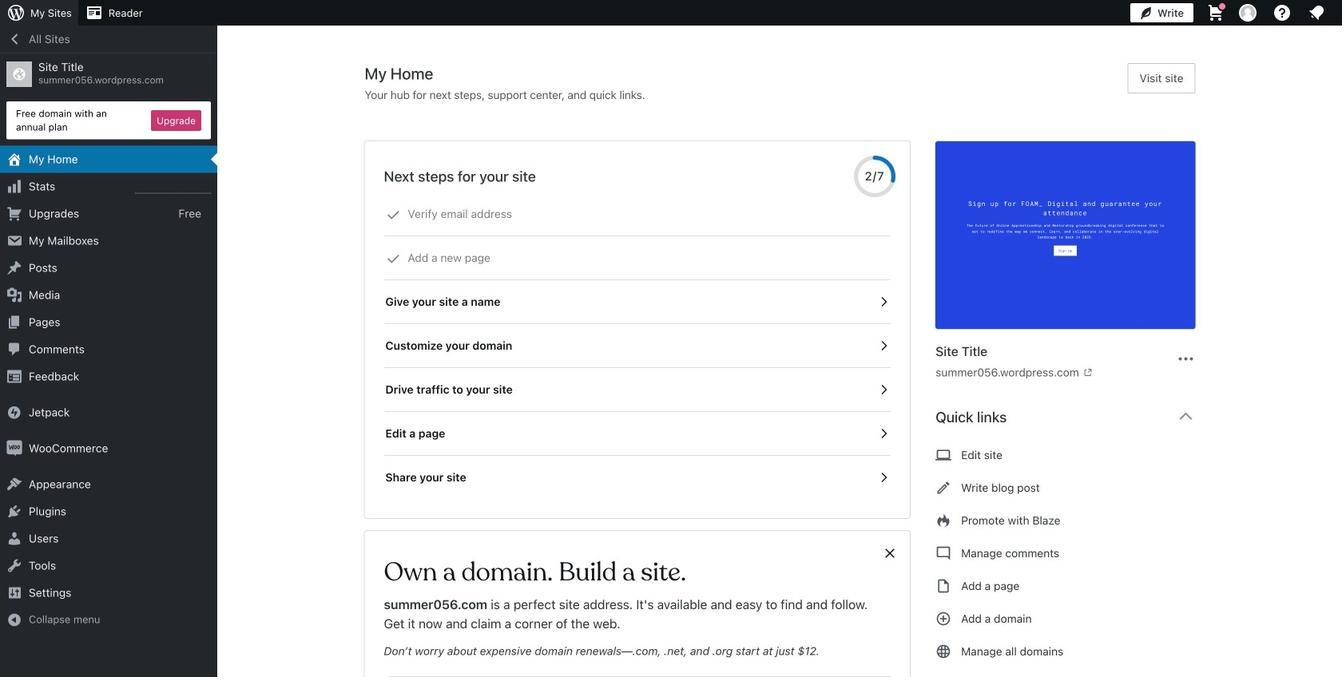 Task type: locate. For each thing, give the bounding box(es) containing it.
3 list item from the top
[[1335, 231, 1342, 291]]

task enabled image
[[876, 295, 891, 309], [876, 427, 891, 441], [876, 471, 891, 485]]

2 vertical spatial task enabled image
[[876, 471, 891, 485]]

0 vertical spatial task enabled image
[[876, 339, 891, 353]]

img image
[[6, 405, 22, 421], [6, 441, 22, 457]]

edit image
[[936, 479, 952, 498]]

main content
[[365, 63, 1208, 677]]

1 vertical spatial img image
[[6, 441, 22, 457]]

0 vertical spatial task enabled image
[[876, 295, 891, 309]]

my shopping cart image
[[1206, 3, 1225, 22]]

progress bar
[[854, 156, 896, 197]]

task enabled image
[[876, 339, 891, 353], [876, 383, 891, 397]]

mode_comment image
[[936, 544, 952, 563]]

list item
[[1335, 81, 1342, 156], [1335, 156, 1342, 231], [1335, 231, 1342, 291]]

0 vertical spatial img image
[[6, 405, 22, 421]]

1 task enabled image from the top
[[876, 295, 891, 309]]

more options for site site title image
[[1176, 349, 1195, 369]]

task complete image
[[386, 252, 401, 266]]

my profile image
[[1239, 4, 1257, 22]]

manage your notifications image
[[1307, 3, 1326, 22]]

1 vertical spatial task enabled image
[[876, 427, 891, 441]]

1 vertical spatial task enabled image
[[876, 383, 891, 397]]

2 list item from the top
[[1335, 156, 1342, 231]]

help image
[[1273, 3, 1292, 22]]

2 img image from the top
[[6, 441, 22, 457]]

highest hourly views 0 image
[[135, 183, 211, 194]]



Task type: vqa. For each thing, say whether or not it's contained in the screenshot.
bottommost img
yes



Task type: describe. For each thing, give the bounding box(es) containing it.
3 task enabled image from the top
[[876, 471, 891, 485]]

laptop image
[[936, 446, 952, 465]]

1 list item from the top
[[1335, 81, 1342, 156]]

dismiss domain name promotion image
[[883, 544, 897, 563]]

insert_drive_file image
[[936, 577, 952, 596]]

launchpad checklist element
[[384, 193, 891, 499]]

2 task enabled image from the top
[[876, 383, 891, 397]]

2 task enabled image from the top
[[876, 427, 891, 441]]

1 task enabled image from the top
[[876, 339, 891, 353]]

1 img image from the top
[[6, 405, 22, 421]]



